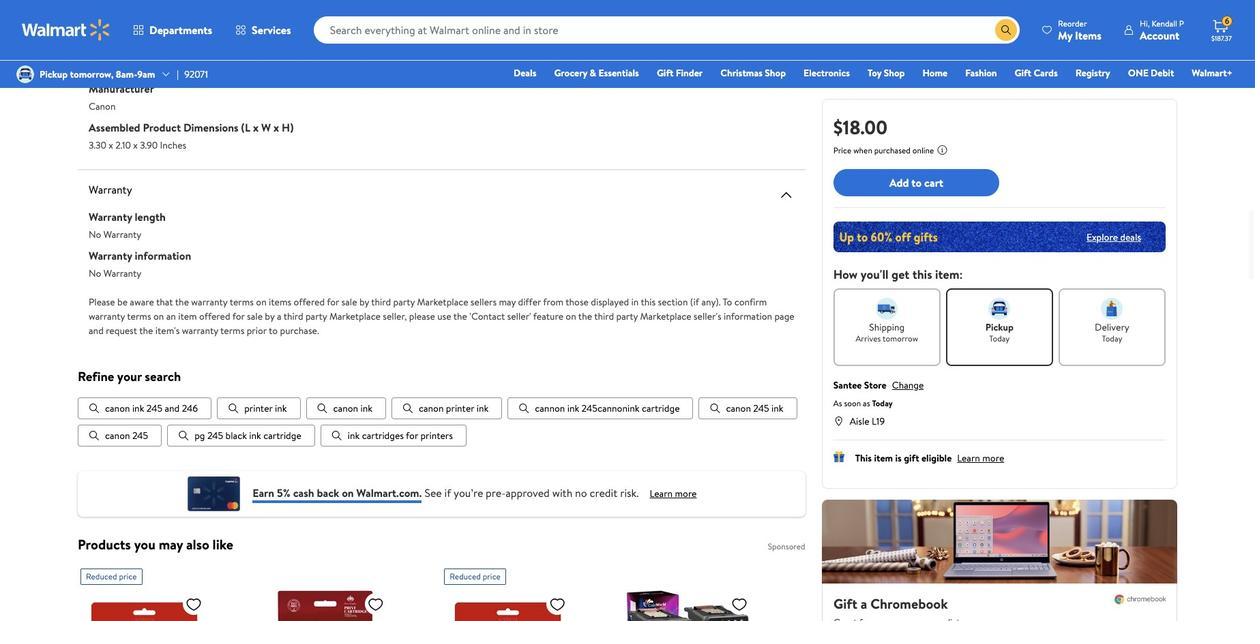 Task type: locate. For each thing, give the bounding box(es) containing it.
today inside pickup today
[[990, 333, 1010, 345]]

learn right the risk.
[[650, 487, 673, 501]]

1 horizontal spatial more
[[983, 452, 1005, 465]]

intent image for shipping image
[[876, 298, 898, 320]]

gift
[[904, 452, 920, 465]]

x right 2.10
[[133, 139, 138, 152]]

delivery
[[1095, 321, 1130, 334]]

reduced
[[86, 572, 117, 583], [450, 572, 481, 583]]

0 vertical spatial more
[[983, 452, 1005, 465]]

arrives
[[856, 333, 881, 345]]

1 product group from the left
[[81, 564, 243, 622]]

0 horizontal spatial gift
[[657, 66, 674, 80]]

reduced price for pg-245xl ink cartridge replacement for canon pg245 xl pg-245 to use with mg2525 mg3020 tr4520 4522 (2 black) image
[[450, 572, 501, 583]]

tonerkingdom pg243 cl244 pg-243 cl-244 black/color ink cartridge for canon series printer image
[[263, 591, 389, 622]]

ink left as
[[772, 402, 784, 416]]

shop for christmas shop
[[765, 66, 786, 80]]

seller's
[[694, 310, 722, 324]]

1 vertical spatial information
[[724, 310, 773, 324]]

for left printers on the left bottom of the page
[[406, 430, 418, 443]]

1 reduced price from the left
[[86, 572, 137, 583]]

0 vertical spatial item
[[178, 310, 197, 324]]

1 horizontal spatial shop
[[884, 66, 905, 80]]

1 horizontal spatial and
[[165, 402, 180, 416]]

santee store change as soon as today
[[834, 379, 924, 409]]

printer ink button
[[217, 398, 301, 420]]

this right in
[[641, 296, 656, 309]]

eligible
[[922, 452, 952, 465]]

canon for canon ink 245 and 246
[[105, 402, 130, 416]]

warranty for warranty information
[[89, 248, 132, 263]]

learn right eligible
[[958, 452, 981, 465]]

no up please
[[89, 267, 101, 281]]

pg 245 black ink cartridge button
[[167, 425, 315, 447]]

1 horizontal spatial reduced price
[[450, 572, 501, 583]]

1 horizontal spatial may
[[499, 296, 516, 309]]

an
[[166, 310, 176, 324]]

toy
[[868, 66, 882, 80]]

cannon ink 245cannonink cartridge list item
[[508, 398, 694, 420]]

canon up ink
[[89, 22, 116, 35]]

1 horizontal spatial to
[[912, 175, 922, 190]]

grocery & essentials
[[554, 66, 639, 80]]

as
[[863, 398, 871, 409]]

0 horizontal spatial this
[[641, 296, 656, 309]]

offered right "items"
[[294, 296, 325, 309]]

to inside button
[[912, 175, 922, 190]]

1 horizontal spatial item
[[875, 452, 893, 465]]

warranty left the length
[[89, 210, 132, 225]]

warranty right item's
[[182, 324, 218, 338]]

warranty for warranty
[[89, 182, 132, 197]]

list
[[78, 398, 806, 447]]

product group
[[81, 564, 243, 622], [445, 564, 607, 622]]

price for first product group from right
[[483, 572, 501, 583]]

cash
[[293, 486, 314, 501]]

2 product group from the left
[[445, 564, 607, 622]]

1 horizontal spatial learn
[[958, 452, 981, 465]]

5%
[[277, 486, 291, 501]]

2 canon from the top
[[89, 100, 116, 113]]

grocery & essentials link
[[548, 66, 646, 81]]

please
[[89, 296, 115, 309]]

marketplace left seller,
[[330, 310, 381, 324]]

the left item's
[[139, 324, 153, 338]]

0 vertical spatial for
[[327, 296, 339, 309]]

you'll
[[861, 266, 889, 283]]

canon 245 ink list item
[[699, 398, 798, 420]]

1 vertical spatial and
[[165, 402, 180, 416]]

christmas shop link
[[715, 66, 792, 81]]

approved
[[506, 486, 550, 501]]

walmart image
[[22, 19, 111, 41]]

9am
[[137, 68, 155, 81]]

party down in
[[617, 310, 638, 324]]

canon for canon 245
[[105, 430, 130, 443]]

0 horizontal spatial and
[[89, 324, 104, 338]]

0 vertical spatial cartridge
[[642, 402, 680, 416]]

1 vertical spatial pickup
[[986, 321, 1014, 334]]

0 vertical spatial and
[[89, 324, 104, 338]]

prior
[[247, 324, 267, 338]]

if
[[445, 486, 451, 501]]

home link
[[917, 66, 954, 81]]

no warranty
[[89, 267, 142, 281]]

pg 245 black ink cartridge list item
[[167, 425, 315, 447]]

ink right cannon
[[568, 402, 580, 416]]

0 horizontal spatial cartridge
[[264, 430, 302, 443]]

2 shop from the left
[[884, 66, 905, 80]]

black
[[89, 61, 111, 74]]

information inside please be aware that the warranty terms on items offered for sale by third party marketplace sellers may differ from those displayed in this section (if any). to confirm warranty terms on an item offered for sale by a third party marketplace seller, please use the 'contact seller' feature on the third party marketplace seller's information page and request the item's warranty terms prior to purchase.
[[724, 310, 773, 324]]

245 for pg 245 black ink cartridge
[[207, 430, 223, 443]]

2 gift from the left
[[1015, 66, 1032, 80]]

1 vertical spatial may
[[159, 536, 183, 554]]

1 vertical spatial sale
[[247, 310, 263, 324]]

the
[[175, 296, 189, 309], [454, 310, 467, 324], [579, 310, 592, 324], [139, 324, 153, 338]]

0 vertical spatial offered
[[294, 296, 325, 309]]

x right w
[[274, 120, 279, 135]]

1 horizontal spatial offered
[[294, 296, 325, 309]]

tomorrow,
[[70, 68, 114, 81]]

seller,
[[383, 310, 407, 324]]

and inside button
[[165, 402, 180, 416]]

when
[[854, 145, 873, 156]]

0 horizontal spatial marketplace
[[330, 310, 381, 324]]

gift inside gift cards link
[[1015, 66, 1032, 80]]

canon printer ink list item
[[392, 398, 502, 420]]

1 vertical spatial to
[[269, 324, 278, 338]]

1 horizontal spatial this
[[913, 266, 933, 283]]

purchased
[[875, 145, 911, 156]]

2 printer from the left
[[446, 402, 475, 416]]

terms
[[230, 296, 254, 309], [127, 310, 151, 324], [220, 324, 245, 338]]

this
[[856, 452, 872, 465]]

marketplace up use
[[417, 296, 469, 309]]

warranty right that
[[191, 296, 228, 309]]

item right an
[[178, 310, 197, 324]]

pickup for tomorrow,
[[40, 68, 68, 81]]

1 horizontal spatial printer
[[446, 402, 475, 416]]

printer ink list item
[[217, 398, 301, 420]]

0 vertical spatial no
[[89, 228, 101, 242]]

1 vertical spatial this
[[641, 296, 656, 309]]

 image
[[16, 66, 34, 83]]

item's
[[155, 324, 180, 338]]

please
[[409, 310, 435, 324]]

information down confirm
[[724, 310, 773, 324]]

terms down aware at the left top
[[127, 310, 151, 324]]

deals link
[[508, 66, 543, 81]]

finder
[[676, 66, 703, 80]]

shop right christmas
[[765, 66, 786, 80]]

reduced down products
[[86, 572, 117, 583]]

cartridge down printer ink
[[264, 430, 302, 443]]

price up pg-245xl cl-246xl ink cartridge replacement for canon pg245 xl cl246 xl pg-245 cl-246 to use with mg2525 mg3020 tr4520 (1 black, 1 tri-color) image
[[119, 572, 137, 583]]

add to cart
[[890, 175, 944, 190]]

0 horizontal spatial information
[[135, 248, 191, 263]]

intent image for pickup image
[[989, 298, 1011, 320]]

canon 245
[[105, 430, 148, 443]]

offered right an
[[199, 310, 230, 324]]

gift for gift finder
[[657, 66, 674, 80]]

warranty up no warranty
[[89, 248, 132, 263]]

and left 246
[[165, 402, 180, 416]]

1 vertical spatial item
[[875, 452, 893, 465]]

learn more button
[[958, 452, 1005, 465]]

2 vertical spatial for
[[406, 430, 418, 443]]

the right that
[[175, 296, 189, 309]]

ink up canon 245
[[132, 402, 144, 416]]

canon ink list item
[[306, 398, 386, 420]]

shop for toy shop
[[884, 66, 905, 80]]

on left an
[[154, 310, 164, 324]]

today inside delivery today
[[1103, 333, 1123, 345]]

2 vertical spatial terms
[[220, 324, 245, 338]]

0 horizontal spatial for
[[233, 310, 245, 324]]

1 vertical spatial canon
[[89, 100, 116, 113]]

warranty down please
[[89, 310, 125, 324]]

gift cards link
[[1009, 66, 1064, 81]]

0 vertical spatial to
[[912, 175, 922, 190]]

2 reduced price from the left
[[450, 572, 501, 583]]

santee
[[834, 379, 862, 392]]

price when purchased online
[[834, 145, 935, 156]]

1 gift from the left
[[657, 66, 674, 80]]

1 reduced from the left
[[86, 572, 117, 583]]

1 no from the top
[[89, 228, 101, 242]]

sellers
[[471, 296, 497, 309]]

page
[[775, 310, 795, 324]]

on left "items"
[[256, 296, 267, 309]]

more right the risk.
[[675, 487, 697, 501]]

printer up printers on the left bottom of the page
[[446, 402, 475, 416]]

to inside please be aware that the warranty terms on items offered for sale by third party marketplace sellers may differ from those displayed in this section (if any). to confirm warranty terms on an item offered for sale by a third party marketplace seller, please use the 'contact seller' feature on the third party marketplace seller's information page and request the item's warranty terms prior to purchase.
[[269, 324, 278, 338]]

that
[[156, 296, 173, 309]]

third down "displayed"
[[595, 310, 614, 324]]

0 horizontal spatial price
[[119, 572, 137, 583]]

ink right the black
[[249, 430, 261, 443]]

today for delivery
[[1103, 333, 1123, 345]]

no up no warranty
[[89, 228, 101, 242]]

0 horizontal spatial reduced price
[[86, 572, 137, 583]]

third
[[371, 296, 391, 309], [284, 310, 303, 324], [595, 310, 614, 324]]

gift
[[657, 66, 674, 80], [1015, 66, 1032, 80]]

aisle l19
[[850, 415, 885, 429]]

1 horizontal spatial reduced
[[450, 572, 481, 583]]

reduced price for pg-245xl cl-246xl ink cartridge replacement for canon pg245 xl cl246 xl pg-245 cl-246 to use with mg2525 mg3020 tr4520 (1 black, 1 tri-color) image
[[86, 572, 137, 583]]

item
[[178, 310, 197, 324], [875, 452, 893, 465]]

third right the a
[[284, 310, 303, 324]]

ink up cartridges at the bottom of the page
[[361, 402, 373, 416]]

this right get
[[913, 266, 933, 283]]

1 horizontal spatial today
[[990, 333, 1010, 345]]

today down the intent image for delivery
[[1103, 333, 1123, 345]]

may right you
[[159, 536, 183, 554]]

0 horizontal spatial more
[[675, 487, 697, 501]]

1 vertical spatial no
[[89, 267, 101, 281]]

may inside please be aware that the warranty terms on items offered for sale by third party marketplace sellers may differ from those displayed in this section (if any). to confirm warranty terms on an item offered for sale by a third party marketplace seller, please use the 'contact seller' feature on the third party marketplace seller's information page and request the item's warranty terms prior to purchase.
[[499, 296, 516, 309]]

'contact
[[470, 310, 505, 324]]

canon
[[105, 402, 130, 416], [333, 402, 358, 416], [419, 402, 444, 416], [727, 402, 751, 416], [105, 430, 130, 443]]

price
[[119, 572, 137, 583], [483, 572, 501, 583]]

third up seller,
[[371, 296, 391, 309]]

1 price from the left
[[119, 572, 137, 583]]

terms left prior
[[220, 324, 245, 338]]

reduced up pg-245xl ink cartridge replacement for canon pg245 xl pg-245 to use with mg2525 mg3020 tr4520 4522 (2 black) image
[[450, 572, 481, 583]]

credit
[[590, 486, 618, 501]]

compatible brands canon ink color black manufacturer canon assembled product dimensions (l x w x h) 3.30 x 2.10 x 3.90 inches
[[89, 3, 294, 152]]

terms up prior
[[230, 296, 254, 309]]

canon up assembled
[[89, 100, 116, 113]]

0 horizontal spatial reduced
[[86, 572, 117, 583]]

ink up pg 245 black ink cartridge
[[275, 402, 287, 416]]

canon inside button
[[333, 402, 358, 416]]

to left cart
[[912, 175, 922, 190]]

1 horizontal spatial for
[[327, 296, 339, 309]]

0 horizontal spatial printer
[[244, 402, 273, 416]]

price up pg-245xl ink cartridge replacement for canon pg245 xl pg-245 to use with mg2525 mg3020 tr4520 4522 (2 black) image
[[483, 572, 501, 583]]

245 inside list item
[[754, 402, 770, 416]]

today
[[990, 333, 1010, 345], [1103, 333, 1123, 345], [873, 398, 893, 409]]

0 vertical spatial canon
[[89, 22, 116, 35]]

gift left cards
[[1015, 66, 1032, 80]]

cartridge right 245cannonink
[[642, 402, 680, 416]]

warranty up warranty length no warranty
[[89, 182, 132, 197]]

0 vertical spatial may
[[499, 296, 516, 309]]

2 horizontal spatial party
[[617, 310, 638, 324]]

0 horizontal spatial item
[[178, 310, 197, 324]]

0 horizontal spatial to
[[269, 324, 278, 338]]

$18.00
[[834, 114, 888, 141]]

today down intent image for pickup
[[990, 333, 1010, 345]]

christmas shop
[[721, 66, 786, 80]]

1 horizontal spatial price
[[483, 572, 501, 583]]

0 vertical spatial by
[[360, 296, 369, 309]]

shipping
[[870, 321, 905, 334]]

inches
[[160, 139, 187, 152]]

more right eligible
[[983, 452, 1005, 465]]

1 horizontal spatial sale
[[342, 296, 357, 309]]

pickup down intent image for pickup
[[986, 321, 1014, 334]]

ink inside button
[[361, 402, 373, 416]]

245 for canon 245
[[132, 430, 148, 443]]

for right "items"
[[327, 296, 339, 309]]

risk.
[[621, 486, 639, 501]]

and left request
[[89, 324, 104, 338]]

2 horizontal spatial for
[[406, 430, 418, 443]]

0 vertical spatial pickup
[[40, 68, 68, 81]]

information
[[135, 248, 191, 263], [724, 310, 773, 324]]

0 horizontal spatial pickup
[[40, 68, 68, 81]]

2 horizontal spatial today
[[1103, 333, 1123, 345]]

0 horizontal spatial product group
[[81, 564, 243, 622]]

1 horizontal spatial product group
[[445, 564, 607, 622]]

to down the a
[[269, 324, 278, 338]]

pickup left tomorrow,
[[40, 68, 68, 81]]

reduced price
[[86, 572, 137, 583], [450, 572, 501, 583]]

canon ink button
[[306, 398, 386, 420]]

1 vertical spatial offered
[[199, 310, 230, 324]]

assembled
[[89, 120, 140, 135]]

today right as at the bottom right of page
[[873, 398, 893, 409]]

0 vertical spatial this
[[913, 266, 933, 283]]

reduced price down products
[[86, 572, 137, 583]]

for
[[327, 296, 339, 309], [233, 310, 245, 324], [406, 430, 418, 443]]

item left is
[[875, 452, 893, 465]]

1 shop from the left
[[765, 66, 786, 80]]

information down the length
[[135, 248, 191, 263]]

intent image for delivery image
[[1102, 298, 1124, 320]]

0 horizontal spatial today
[[873, 398, 893, 409]]

canon printer ink
[[419, 402, 489, 416]]

0 horizontal spatial may
[[159, 536, 183, 554]]

printer up pg 245 black ink cartridge
[[244, 402, 273, 416]]

0 horizontal spatial by
[[265, 310, 275, 324]]

warranty up warranty information
[[104, 228, 142, 242]]

2 price from the left
[[483, 572, 501, 583]]

gift inside gift finder link
[[657, 66, 674, 80]]

ink cartridges for printers list item
[[321, 425, 467, 447]]

2 reduced from the left
[[450, 572, 481, 583]]

party up seller,
[[393, 296, 415, 309]]

0 vertical spatial sale
[[342, 296, 357, 309]]

shop right toy
[[884, 66, 905, 80]]

1 horizontal spatial pickup
[[986, 321, 1014, 334]]

marketplace down section
[[640, 310, 692, 324]]

reduced price up pg-245xl ink cartridge replacement for canon pg245 xl pg-245 to use with mg2525 mg3020 tr4520 4522 (2 black) image
[[450, 572, 501, 583]]

0 horizontal spatial shop
[[765, 66, 786, 80]]

$187.37
[[1212, 33, 1233, 43]]

1 vertical spatial warranty
[[89, 310, 125, 324]]

0 horizontal spatial sale
[[247, 310, 263, 324]]

1 horizontal spatial third
[[371, 296, 391, 309]]

and
[[89, 324, 104, 338], [165, 402, 180, 416]]

1 horizontal spatial gift
[[1015, 66, 1032, 80]]

gift left finder
[[657, 66, 674, 80]]

may up seller'
[[499, 296, 516, 309]]

0 horizontal spatial party
[[306, 310, 327, 324]]

walmart+ link
[[1186, 66, 1239, 81]]

1 vertical spatial learn
[[650, 487, 673, 501]]

party up purchase.
[[306, 310, 327, 324]]

search icon image
[[1001, 25, 1012, 35]]

departments button
[[121, 14, 224, 46]]

246
[[182, 402, 198, 416]]

1 horizontal spatial information
[[724, 310, 773, 324]]

for left the a
[[233, 310, 245, 324]]



Task type: vqa. For each thing, say whether or not it's contained in the screenshot.
Set
no



Task type: describe. For each thing, give the bounding box(es) containing it.
this item is gift eligible learn more
[[856, 452, 1005, 465]]

8am-
[[116, 68, 137, 81]]

explore
[[1087, 230, 1119, 244]]

essentials
[[599, 66, 639, 80]]

hi, kendall p account
[[1140, 17, 1185, 43]]

compatible
[[89, 3, 144, 18]]

add to favorites list, pg-245xl cl-246xl ink cartridge replacement for canon 245 246 243 244 black and color image
[[732, 597, 748, 614]]

walmart+
[[1193, 66, 1233, 80]]

you're
[[454, 486, 483, 501]]

canon ink 245 and 246 list item
[[78, 398, 212, 420]]

0 horizontal spatial offered
[[199, 310, 230, 324]]

change button
[[893, 379, 924, 392]]

learn more
[[650, 487, 697, 501]]

ink down canon ink
[[348, 430, 360, 443]]

toy shop
[[868, 66, 905, 80]]

2 no from the top
[[89, 267, 101, 281]]

capital one  earn 5% cash back on walmart.com. see if you're pre-approved with no credit risk. learn more element
[[650, 487, 697, 502]]

1 printer from the left
[[244, 402, 273, 416]]

use
[[438, 310, 452, 324]]

explore deals link
[[1082, 225, 1147, 249]]

2 horizontal spatial marketplace
[[640, 310, 692, 324]]

canon for canon printer ink
[[419, 402, 444, 416]]

warranty image
[[779, 187, 795, 203]]

1 horizontal spatial marketplace
[[417, 296, 469, 309]]

item:
[[936, 266, 963, 283]]

pg
[[195, 430, 205, 443]]

add to favorites list, tonerkingdom pg243 cl244 pg-243 cl-244 black/color ink cartridge for canon series printer image
[[368, 597, 384, 614]]

get
[[892, 266, 910, 283]]

1 vertical spatial terms
[[127, 310, 151, 324]]

canon 245 list item
[[78, 425, 162, 447]]

deals
[[514, 66, 537, 80]]

like
[[213, 536, 233, 554]]

reorder my items
[[1059, 17, 1102, 43]]

online
[[913, 145, 935, 156]]

the down those
[[579, 310, 592, 324]]

canon 245 ink
[[727, 402, 784, 416]]

0 vertical spatial terms
[[230, 296, 254, 309]]

1 vertical spatial cartridge
[[264, 430, 302, 443]]

ink left cannon
[[477, 402, 489, 416]]

christmas
[[721, 66, 763, 80]]

capitalone image
[[186, 477, 242, 512]]

warranty information
[[89, 248, 191, 263]]

printers
[[421, 430, 453, 443]]

feature
[[534, 310, 564, 324]]

pg-245xl cl-246xl ink cartridge replacement for canon pg245 xl cl246 xl pg-245 cl-246 to use with mg2525 mg3020 tr4520 (1 black, 1 tri-color) image
[[81, 591, 207, 622]]

this inside please be aware that the warranty terms on items offered for sale by third party marketplace sellers may differ from those displayed in this section (if any). to confirm warranty terms on an item offered for sale by a third party marketplace seller, please use the 'contact seller' feature on the third party marketplace seller's information page and request the item's warranty terms prior to purchase.
[[641, 296, 656, 309]]

0 vertical spatial information
[[135, 248, 191, 263]]

0 horizontal spatial third
[[284, 310, 303, 324]]

registry link
[[1070, 66, 1117, 81]]

x right (l
[[253, 120, 259, 135]]

245cannonink
[[582, 402, 640, 416]]

services button
[[224, 14, 303, 46]]

products
[[78, 536, 131, 554]]

0 horizontal spatial learn
[[650, 487, 673, 501]]

0 vertical spatial learn
[[958, 452, 981, 465]]

1 vertical spatial more
[[675, 487, 697, 501]]

2 horizontal spatial third
[[595, 310, 614, 324]]

canon for canon 245 ink
[[727, 402, 751, 416]]

refine
[[78, 368, 114, 385]]

be
[[117, 296, 128, 309]]

on down those
[[566, 310, 577, 324]]

purchase.
[[280, 324, 319, 338]]

gift for gift cards
[[1015, 66, 1032, 80]]

seller'
[[507, 310, 531, 324]]

pickup for today
[[986, 321, 1014, 334]]

cartridges
[[362, 430, 404, 443]]

fashion link
[[960, 66, 1004, 81]]

items
[[269, 296, 292, 309]]

up to sixty percent off deals. shop now. image
[[834, 222, 1166, 253]]

245 for canon 245 ink
[[754, 402, 770, 416]]

Walmart Site-Wide search field
[[314, 16, 1020, 44]]

add to favorites list, pg-245xl cl-246xl ink cartridge replacement for canon pg245 xl cl246 xl pg-245 cl-246 to use with mg2525 mg3020 tr4520 (1 black, 1 tri-color) image
[[186, 597, 202, 614]]

canon for canon ink
[[333, 402, 358, 416]]

for inside button
[[406, 430, 418, 443]]

1 canon from the top
[[89, 22, 116, 35]]

electronics
[[804, 66, 850, 80]]

2 vertical spatial warranty
[[182, 324, 218, 338]]

shipping arrives tomorrow
[[856, 321, 919, 345]]

no inside warranty length no warranty
[[89, 228, 101, 242]]

1 vertical spatial by
[[265, 310, 275, 324]]

pg-245xl cl-246xl ink cartridge replacement for canon 245 246 243 244 black and color image
[[627, 591, 753, 622]]

gifting made easy image
[[834, 452, 845, 463]]

ink
[[89, 42, 104, 57]]

to
[[723, 296, 733, 309]]

pickup tomorrow, 8am-9am
[[40, 68, 155, 81]]

1 horizontal spatial party
[[393, 296, 415, 309]]

electronics link
[[798, 66, 857, 81]]

registry
[[1076, 66, 1111, 80]]

1 horizontal spatial by
[[360, 296, 369, 309]]

reduced for first product group from right
[[450, 572, 481, 583]]

pre-
[[486, 486, 506, 501]]

items
[[1076, 28, 1102, 43]]

Search search field
[[314, 16, 1020, 44]]

3.30
[[89, 139, 106, 152]]

how you'll get this item:
[[834, 266, 963, 283]]

ink cartridges for printers button
[[321, 425, 467, 447]]

departments
[[149, 23, 212, 38]]

store
[[865, 379, 887, 392]]

today inside 'santee store change as soon as today'
[[873, 398, 893, 409]]

reduced for first product group from left
[[86, 572, 117, 583]]

displayed
[[591, 296, 629, 309]]

one debit
[[1129, 66, 1175, 80]]

| 92071
[[177, 68, 208, 81]]

refine your search
[[78, 368, 181, 385]]

warranty down warranty information
[[104, 267, 142, 281]]

price for first product group from left
[[119, 572, 137, 583]]

on right "back"
[[342, 486, 354, 501]]

p
[[1180, 17, 1185, 29]]

legal information image
[[937, 145, 948, 156]]

price
[[834, 145, 852, 156]]

cannon ink 245cannonink cartridge
[[535, 402, 680, 416]]

differ
[[518, 296, 541, 309]]

add to favorites list, pg-245xl ink cartridge replacement for canon pg245 xl pg-245 to use with mg2525 mg3020 tr4520 4522 (2 black) image
[[550, 597, 566, 614]]

gift finder link
[[651, 66, 709, 81]]

pg-245xl ink cartridge replacement for canon pg245 xl pg-245 to use with mg2525 mg3020 tr4520 4522 (2 black) image
[[445, 591, 571, 622]]

the right use
[[454, 310, 467, 324]]

0 vertical spatial warranty
[[191, 296, 228, 309]]

how
[[834, 266, 858, 283]]

warranty for warranty length no warranty
[[89, 210, 132, 225]]

toy shop link
[[862, 66, 911, 81]]

as
[[834, 398, 843, 409]]

earn
[[253, 486, 274, 501]]

l19
[[872, 415, 885, 429]]

x left 2.10
[[109, 139, 113, 152]]

earn 5% cash back on walmart.com. see if you're pre-approved with no credit risk.
[[253, 486, 639, 501]]

cannon ink 245cannonink cartridge button
[[508, 398, 694, 420]]

products you may also like
[[78, 536, 233, 554]]

1 vertical spatial for
[[233, 310, 245, 324]]

sponsored
[[768, 542, 806, 553]]

printer ink
[[244, 402, 287, 416]]

today for pickup
[[990, 333, 1010, 345]]

list containing canon ink 245 and 246
[[78, 398, 806, 447]]

pickup today
[[986, 321, 1014, 345]]

is
[[896, 452, 902, 465]]

soon
[[845, 398, 861, 409]]

item inside please be aware that the warranty terms on items offered for sale by third party marketplace sellers may differ from those displayed in this section (if any). to confirm warranty terms on an item offered for sale by a third party marketplace seller, please use the 'contact seller' feature on the third party marketplace seller's information page and request the item's warranty terms prior to purchase.
[[178, 310, 197, 324]]

and inside please be aware that the warranty terms on items offered for sale by third party marketplace sellers may differ from those displayed in this section (if any). to confirm warranty terms on an item offered for sale by a third party marketplace seller, please use the 'contact seller' feature on the third party marketplace seller's information page and request the item's warranty terms prior to purchase.
[[89, 324, 104, 338]]

1 horizontal spatial cartridge
[[642, 402, 680, 416]]

walmart.com.
[[357, 486, 422, 501]]

delivery today
[[1095, 321, 1130, 345]]

canon 245 ink button
[[699, 398, 798, 420]]



